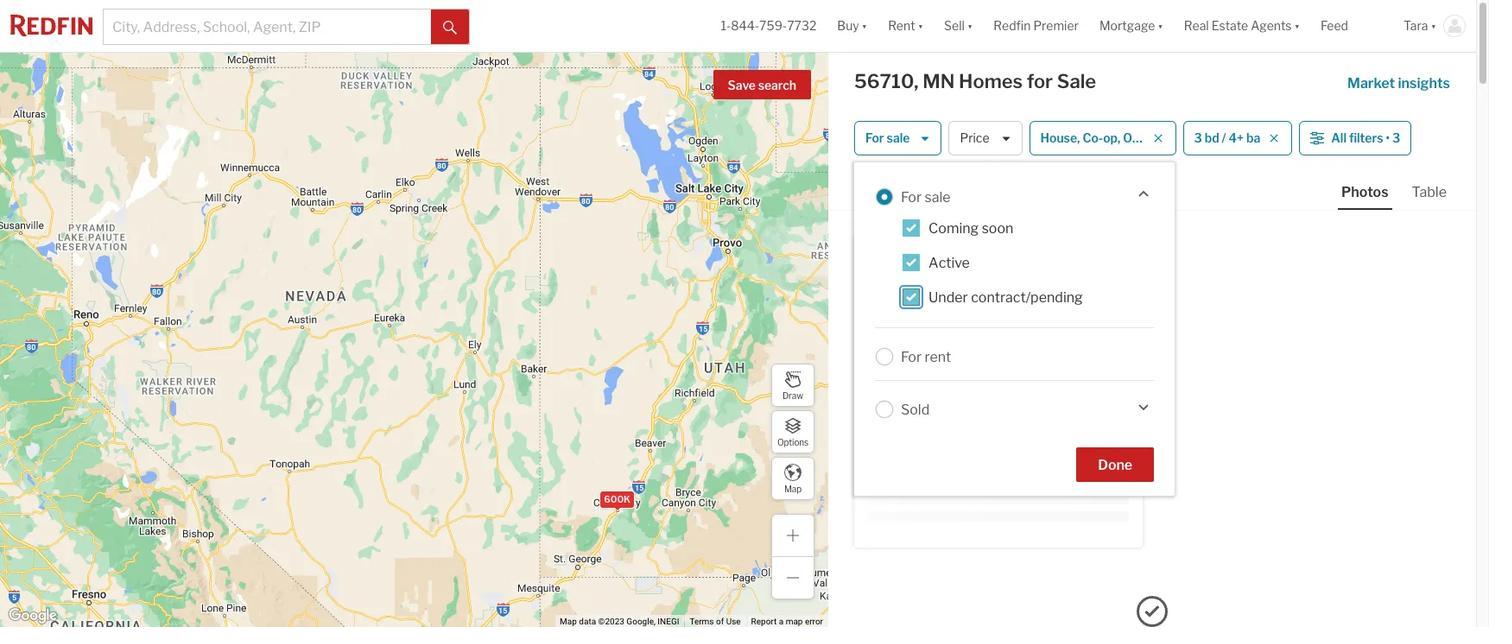 Task type: vqa. For each thing, say whether or not it's contained in the screenshot.
•
yes



Task type: describe. For each thing, give the bounding box(es) containing it.
bd
[[1205, 131, 1219, 145]]

contract/pending
[[971, 289, 1083, 306]]

mortgage ▾
[[1100, 18, 1163, 33]]

redfin premier button
[[983, 0, 1089, 52]]

premier
[[1033, 18, 1079, 33]]

of
[[716, 617, 724, 626]]

active
[[929, 255, 970, 271]]

844-
[[731, 18, 759, 33]]

terms
[[690, 617, 714, 626]]

all
[[1331, 131, 1347, 145]]

homes
[[959, 70, 1023, 92]]

map button
[[771, 457, 815, 500]]

terms of use link
[[690, 617, 741, 626]]

photos
[[1341, 184, 1389, 200]]

under
[[929, 289, 968, 306]]

draw
[[783, 390, 803, 400]]

map for map
[[784, 483, 802, 494]]

co-
[[1083, 131, 1103, 145]]

1 home • sort : recommended
[[854, 180, 1035, 196]]

3 inside button
[[1194, 131, 1202, 145]]

save search
[[728, 78, 796, 92]]

tara
[[1404, 18, 1428, 33]]

a
[[779, 617, 784, 626]]

600k
[[604, 493, 630, 505]]

coming soon
[[929, 220, 1013, 237]]

use
[[726, 617, 741, 626]]

search
[[758, 78, 796, 92]]

mn
[[923, 70, 955, 92]]

mortgage ▾ button
[[1089, 0, 1174, 52]]

house, co-op, other button
[[1029, 121, 1176, 155]]

1 vertical spatial sale
[[925, 189, 951, 205]]

©2023
[[598, 617, 624, 626]]

mortgage ▾ button
[[1100, 0, 1163, 52]]

filters
[[1349, 131, 1383, 145]]

1
[[854, 180, 860, 195]]

table button
[[1408, 183, 1450, 208]]

other
[[1123, 131, 1157, 145]]

▾ inside dropdown button
[[1294, 18, 1300, 33]]

coming
[[929, 220, 979, 237]]

recommended
[[947, 180, 1035, 195]]

map data ©2023 google, inegi
[[560, 617, 679, 626]]

feed button
[[1310, 0, 1393, 52]]

:
[[942, 180, 945, 195]]

sort
[[916, 180, 942, 195]]

all filters • 3
[[1331, 131, 1400, 145]]

agents
[[1251, 18, 1292, 33]]

for inside 'button'
[[865, 131, 884, 145]]

house,
[[1040, 131, 1080, 145]]

2 vertical spatial for
[[901, 349, 922, 365]]

report
[[751, 617, 777, 626]]

/
[[1222, 131, 1226, 145]]

done button
[[1076, 447, 1154, 482]]

under contract/pending
[[929, 289, 1083, 306]]

▾ for buy ▾
[[862, 18, 867, 33]]

map
[[786, 617, 803, 626]]

market insights link
[[1347, 56, 1450, 94]]

rent
[[925, 349, 951, 365]]

all filters • 3 button
[[1299, 121, 1412, 155]]

remove 3 bd / 4+ ba image
[[1269, 133, 1279, 143]]

City, Address, School, Agent, ZIP search field
[[104, 10, 431, 44]]

4+
[[1229, 131, 1244, 145]]

price button
[[949, 121, 1022, 155]]

table
[[1412, 184, 1447, 200]]

real estate agents ▾ link
[[1184, 0, 1300, 52]]

• for filters
[[1386, 131, 1390, 145]]

error
[[805, 617, 823, 626]]

dialog containing for sale
[[854, 162, 1175, 496]]

buy ▾ button
[[837, 0, 867, 52]]

rent ▾ button
[[878, 0, 934, 52]]

for rent
[[901, 349, 951, 365]]

market
[[1347, 75, 1395, 92]]

tara ▾
[[1404, 18, 1436, 33]]

save
[[728, 78, 756, 92]]

insights
[[1398, 75, 1450, 92]]

rent
[[888, 18, 915, 33]]

map region
[[0, 0, 882, 627]]

for
[[1027, 70, 1053, 92]]

rent ▾ button
[[888, 0, 923, 52]]

3 inside button
[[1392, 131, 1400, 145]]

draw button
[[771, 364, 815, 407]]

sell ▾
[[944, 18, 973, 33]]

sold
[[901, 401, 930, 418]]

data
[[579, 617, 596, 626]]

buy ▾
[[837, 18, 867, 33]]



Task type: locate. For each thing, give the bounding box(es) containing it.
0 vertical spatial for sale
[[865, 131, 910, 145]]

3
[[1194, 131, 1202, 145], [1392, 131, 1400, 145]]

• inside 1 home • sort : recommended
[[904, 181, 908, 196]]

56710,
[[854, 70, 919, 92]]

rent ▾
[[888, 18, 923, 33]]

buy ▾ button
[[827, 0, 878, 52]]

for up home
[[865, 131, 884, 145]]

6 ▾ from the left
[[1431, 18, 1436, 33]]

for sale button
[[854, 121, 942, 155]]

▾ right agents at the right of the page
[[1294, 18, 1300, 33]]

▾ for mortgage ▾
[[1158, 18, 1163, 33]]

estate
[[1212, 18, 1248, 33]]

1-844-759-7732 link
[[721, 18, 817, 33]]

sale up the coming
[[925, 189, 951, 205]]

▾ right tara
[[1431, 18, 1436, 33]]

sale up home
[[887, 131, 910, 145]]

soon
[[982, 220, 1013, 237]]

• right filters
[[1386, 131, 1390, 145]]

for sale inside for sale 'button'
[[865, 131, 910, 145]]

real
[[1184, 18, 1209, 33]]

0 horizontal spatial 3
[[1194, 131, 1202, 145]]

1 horizontal spatial sale
[[925, 189, 951, 205]]

▾ right the mortgage
[[1158, 18, 1163, 33]]

1 horizontal spatial •
[[1386, 131, 1390, 145]]

home
[[863, 180, 895, 195]]

inegi
[[658, 617, 679, 626]]

3 left bd
[[1194, 131, 1202, 145]]

• left sort
[[904, 181, 908, 196]]

▾
[[862, 18, 867, 33], [918, 18, 923, 33], [967, 18, 973, 33], [1158, 18, 1163, 33], [1294, 18, 1300, 33], [1431, 18, 1436, 33]]

dialog
[[854, 162, 1175, 496]]

1-
[[721, 18, 731, 33]]

for left rent
[[901, 349, 922, 365]]

map left data
[[560, 617, 577, 626]]

for sale up the coming
[[901, 189, 951, 205]]

• for home
[[904, 181, 908, 196]]

▾ right buy
[[862, 18, 867, 33]]

sale inside 'button'
[[887, 131, 910, 145]]

▾ for sell ▾
[[967, 18, 973, 33]]

price
[[960, 131, 990, 145]]

0 horizontal spatial map
[[560, 617, 577, 626]]

▾ for tara ▾
[[1431, 18, 1436, 33]]

1 3 from the left
[[1194, 131, 1202, 145]]

▾ for rent ▾
[[918, 18, 923, 33]]

0 vertical spatial for
[[865, 131, 884, 145]]

for sale
[[865, 131, 910, 145], [901, 189, 951, 205]]

done
[[1098, 457, 1132, 473]]

map
[[784, 483, 802, 494], [560, 617, 577, 626]]

0 vertical spatial sale
[[887, 131, 910, 145]]

3 bd / 4+ ba
[[1194, 131, 1260, 145]]

1 vertical spatial •
[[904, 181, 908, 196]]

for sale up home
[[865, 131, 910, 145]]

2 3 from the left
[[1392, 131, 1400, 145]]

0 vertical spatial •
[[1386, 131, 1390, 145]]

report a map error link
[[751, 617, 823, 626]]

house, co-op, other
[[1040, 131, 1157, 145]]

sell ▾ button
[[944, 0, 973, 52]]

▾ right rent on the top
[[918, 18, 923, 33]]

4 ▾ from the left
[[1158, 18, 1163, 33]]

0 vertical spatial map
[[784, 483, 802, 494]]

google image
[[4, 605, 61, 627]]

feed
[[1321, 18, 1348, 33]]

sell
[[944, 18, 965, 33]]

report a map error
[[751, 617, 823, 626]]

save search button
[[713, 70, 811, 99]]

photos button
[[1338, 183, 1408, 210]]

sale
[[1057, 70, 1096, 92]]

759-
[[759, 18, 787, 33]]

1 ▾ from the left
[[862, 18, 867, 33]]

redfin premier
[[994, 18, 1079, 33]]

options
[[777, 437, 809, 447]]

map down options
[[784, 483, 802, 494]]

5 ▾ from the left
[[1294, 18, 1300, 33]]

market insights
[[1347, 75, 1450, 92]]

map inside button
[[784, 483, 802, 494]]

0 horizontal spatial sale
[[887, 131, 910, 145]]

terms of use
[[690, 617, 741, 626]]

3 right filters
[[1392, 131, 1400, 145]]

56710, mn homes for sale
[[854, 70, 1096, 92]]

▾ right sell
[[967, 18, 973, 33]]

mortgage
[[1100, 18, 1155, 33]]

sale
[[887, 131, 910, 145], [925, 189, 951, 205]]

for left ':'
[[901, 189, 922, 205]]

ba
[[1246, 131, 1260, 145]]

7732
[[787, 18, 817, 33]]

2 ▾ from the left
[[918, 18, 923, 33]]

3 ▾ from the left
[[967, 18, 973, 33]]

op,
[[1103, 131, 1121, 145]]

0 horizontal spatial •
[[904, 181, 908, 196]]

google,
[[627, 617, 656, 626]]

1 horizontal spatial 3
[[1392, 131, 1400, 145]]

1 vertical spatial for sale
[[901, 189, 951, 205]]

submit search image
[[443, 21, 457, 34]]

1 vertical spatial map
[[560, 617, 577, 626]]

• inside button
[[1386, 131, 1390, 145]]

map for map data ©2023 google, inegi
[[560, 617, 577, 626]]

recommended button
[[945, 179, 1049, 196]]

buy
[[837, 18, 859, 33]]

remove house, co-op, other image
[[1153, 133, 1163, 143]]

1 vertical spatial for
[[901, 189, 922, 205]]

1 horizontal spatial map
[[784, 483, 802, 494]]

sell ▾ button
[[934, 0, 983, 52]]

real estate agents ▾ button
[[1174, 0, 1310, 52]]

•
[[1386, 131, 1390, 145], [904, 181, 908, 196]]

redfin
[[994, 18, 1031, 33]]

for
[[865, 131, 884, 145], [901, 189, 922, 205], [901, 349, 922, 365]]

real estate agents ▾
[[1184, 18, 1300, 33]]

1-844-759-7732
[[721, 18, 817, 33]]



